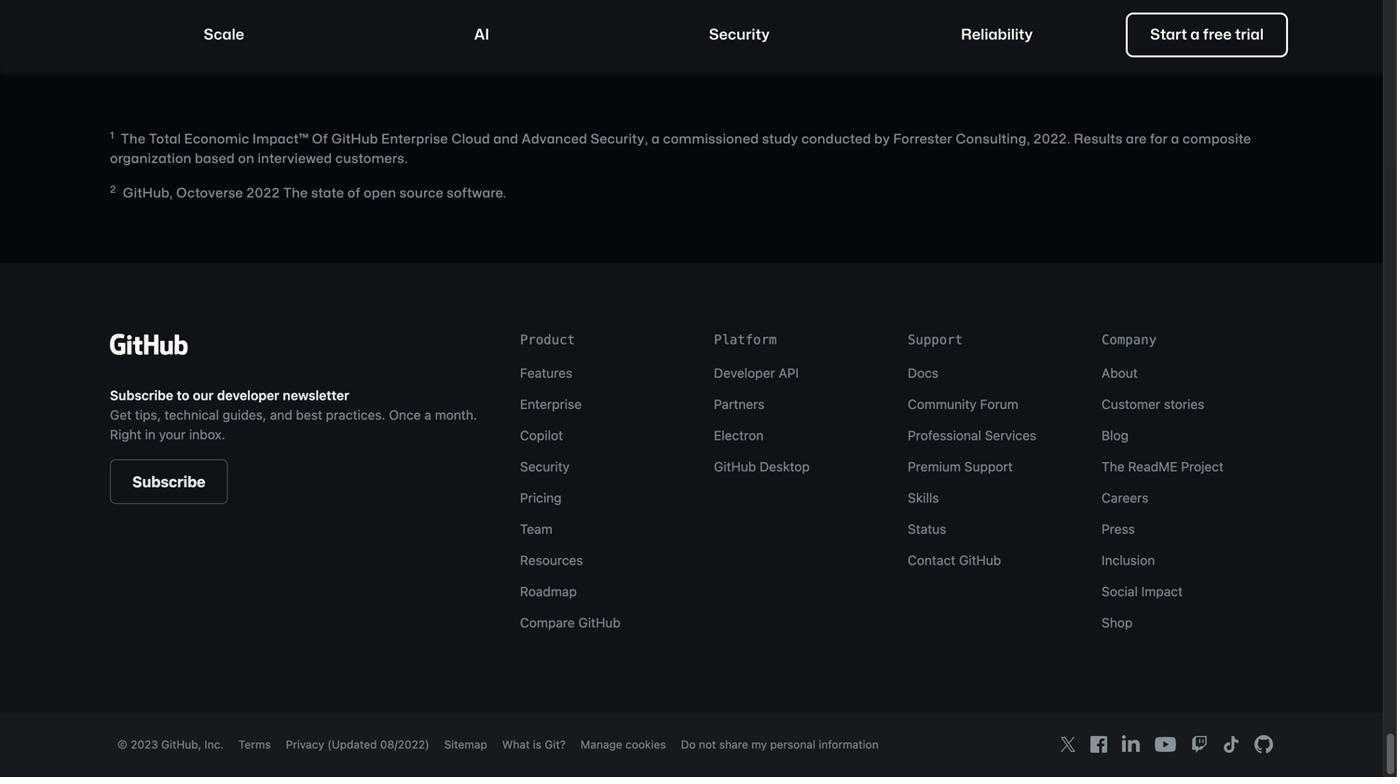 Task type: describe. For each thing, give the bounding box(es) containing it.
premium support
[[908, 459, 1013, 475]]

study
[[762, 133, 798, 146]]

compare
[[520, 615, 575, 631]]

0 horizontal spatial security link
[[520, 459, 570, 475]]

in
[[145, 427, 155, 442]]

developer
[[714, 366, 775, 381]]

github down electron link
[[714, 459, 756, 475]]

developer api link
[[714, 366, 799, 381]]

sitemap
[[444, 738, 487, 751]]

consulting,
[[956, 133, 1030, 146]]

blog link
[[1102, 428, 1129, 443]]

roadmap
[[520, 584, 577, 600]]

what is git?
[[502, 738, 566, 751]]

tips,
[[135, 408, 161, 423]]

start a free trial link
[[1126, 13, 1288, 57]]

forrester
[[893, 133, 952, 146]]

the inside subscribe footer
[[1102, 459, 1125, 475]]

get
[[110, 408, 132, 423]]

cloud
[[451, 133, 490, 146]]

subscribe to our developer newsletter get tips, technical guides, and best practices. once a month. right in your inbox.
[[110, 388, 477, 442]]

for
[[1150, 133, 1168, 146]]

contact
[[908, 553, 956, 568]]

1 horizontal spatial security link
[[611, 13, 867, 57]]

features link
[[520, 366, 573, 381]]

contact github
[[908, 553, 1001, 568]]

resources
[[520, 553, 583, 568]]

privacy link
[[286, 738, 324, 751]]

2023
[[131, 738, 158, 751]]

source
[[399, 188, 444, 200]]

08/2022
[[380, 738, 425, 751]]

your
[[159, 427, 186, 442]]

enterprise link
[[520, 397, 582, 412]]

composite
[[1183, 133, 1251, 146]]

)
[[425, 738, 429, 751]]

status link
[[908, 522, 946, 537]]

privacy
[[286, 738, 324, 751]]

community forum
[[908, 397, 1019, 412]]

a right security,
[[652, 133, 660, 146]]

do
[[681, 738, 696, 751]]

is
[[533, 738, 542, 751]]

github, inside 2 github, octoverse 2022 the state of open source software.
[[123, 188, 173, 200]]

the readme project
[[1102, 459, 1224, 475]]

1 the total economic impact™ of github enterprise cloud and advanced security, a commissioned study conducted by forrester consulting, 2022. results are for a composite organization based on interviewed customers.
[[110, 131, 1251, 166]]

organization
[[110, 153, 192, 166]]

github right contact
[[959, 553, 1001, 568]]

the inside "1 the total economic impact™ of github enterprise cloud and advanced security, a commissioned study conducted by forrester consulting, 2022. results are for a composite organization based on interviewed customers."
[[121, 133, 146, 146]]

commissioned
[[663, 133, 759, 146]]

0 horizontal spatial support
[[908, 332, 963, 348]]

do not share my personal information button
[[681, 737, 879, 753]]

the readme project link
[[1102, 459, 1224, 475]]

state
[[311, 188, 344, 200]]

careers
[[1102, 490, 1149, 506]]

electron
[[714, 428, 764, 443]]

readme
[[1128, 459, 1178, 475]]

skills link
[[908, 490, 939, 506]]

a left free
[[1191, 27, 1200, 42]]

interviewed
[[258, 153, 332, 166]]

a right for
[[1171, 133, 1180, 146]]

stories
[[1164, 397, 1205, 412]]

open
[[364, 188, 396, 200]]

© 2023 github, inc.
[[117, 738, 224, 751]]

conducted
[[802, 133, 871, 146]]

free
[[1203, 27, 1232, 42]]

security,
[[591, 133, 648, 146]]

resources link
[[520, 553, 583, 568]]

economic
[[184, 133, 249, 146]]

x icon image
[[1061, 737, 1076, 752]]

of
[[347, 188, 360, 200]]

start a free trial
[[1150, 27, 1264, 42]]

what is git? link
[[502, 738, 566, 751]]

security inside security link
[[709, 27, 770, 42]]

impact™
[[253, 133, 309, 146]]

octoverse
[[176, 188, 243, 200]]

guides,
[[222, 408, 266, 423]]

youtube icon image
[[1155, 737, 1176, 752]]

inc.
[[205, 738, 224, 751]]

right
[[110, 427, 141, 442]]

once
[[389, 408, 421, 423]]

forum
[[980, 397, 1019, 412]]

of
[[312, 133, 328, 146]]

twitch icon image
[[1191, 737, 1208, 753]]

2022.
[[1034, 133, 1071, 146]]

best
[[296, 408, 322, 423]]

by
[[874, 133, 890, 146]]

community forum link
[[908, 397, 1019, 412]]

updated 08/2022 link
[[332, 738, 425, 751]]

technical
[[164, 408, 219, 423]]

premium support link
[[908, 459, 1013, 475]]

enterprise inside subscribe footer
[[520, 397, 582, 412]]

git?
[[545, 738, 566, 751]]



Task type: locate. For each thing, give the bounding box(es) containing it.
and inside subscribe to our developer newsletter get tips, technical guides, and best practices. once a month. right in your inbox.
[[270, 408, 292, 423]]

and for cloud
[[493, 133, 518, 146]]

2 vertical spatial the
[[1102, 459, 1125, 475]]

copilot
[[520, 428, 563, 443]]

customer stories link
[[1102, 397, 1205, 412]]

reliability
[[961, 27, 1033, 42]]

subscribe footer
[[0, 264, 1383, 777]]

total
[[149, 133, 181, 146]]

0 vertical spatial github,
[[123, 188, 173, 200]]

manage cookies
[[581, 738, 666, 751]]

subscribe link
[[110, 460, 228, 504]]

0 vertical spatial and
[[493, 133, 518, 146]]

security
[[709, 27, 770, 42], [520, 459, 570, 475]]

customer
[[1102, 397, 1160, 412]]

copilot link
[[520, 428, 563, 443]]

terms
[[239, 738, 271, 751]]

contact github link
[[908, 553, 1001, 568]]

subscribe for subscribe
[[132, 473, 206, 491]]

tiktok icon image
[[1223, 737, 1240, 753]]

security inside subscribe footer
[[520, 459, 570, 475]]

status
[[908, 522, 946, 537]]

©
[[117, 738, 127, 751]]

social
[[1102, 584, 1138, 600]]

social impact
[[1102, 584, 1183, 600]]

0 horizontal spatial enterprise
[[381, 133, 448, 146]]

press
[[1102, 522, 1135, 537]]

0 vertical spatial security link
[[611, 13, 867, 57]]

subscribe down your
[[132, 473, 206, 491]]

our
[[193, 388, 214, 403]]

month.
[[435, 408, 477, 423]]

the left state
[[283, 188, 308, 200]]

and inside "1 the total economic impact™ of github enterprise cloud and advanced security, a commissioned study conducted by forrester consulting, 2022. results are for a composite organization based on interviewed customers."
[[493, 133, 518, 146]]

blog
[[1102, 428, 1129, 443]]

to
[[177, 388, 189, 403]]

0 horizontal spatial and
[[270, 408, 292, 423]]

partners
[[714, 397, 765, 412]]

security link
[[611, 13, 867, 57], [520, 459, 570, 475]]

desktop
[[760, 459, 810, 475]]

1 horizontal spatial security
[[709, 27, 770, 42]]

0 vertical spatial enterprise
[[381, 133, 448, 146]]

1 vertical spatial security
[[520, 459, 570, 475]]

the
[[121, 133, 146, 146], [283, 188, 308, 200], [1102, 459, 1125, 475]]

careers link
[[1102, 490, 1149, 506]]

product
[[520, 332, 575, 348]]

(
[[327, 738, 332, 751]]

2 github, octoverse 2022 the state of open source software.
[[110, 185, 506, 200]]

personal
[[770, 738, 816, 751]]

1 vertical spatial enterprise
[[520, 397, 582, 412]]

scale link
[[96, 13, 352, 57]]

0 vertical spatial the
[[121, 133, 146, 146]]

professional services
[[908, 428, 1037, 443]]

github inside "1 the total economic impact™ of github enterprise cloud and advanced security, a commissioned study conducted by forrester consulting, 2022. results are for a composite organization based on interviewed customers."
[[331, 133, 378, 146]]

linkedin icon image
[[1122, 736, 1140, 752]]

github, left inc.
[[161, 738, 201, 751]]

professional
[[908, 428, 981, 443]]

on
[[238, 153, 255, 166]]

ai
[[474, 27, 489, 42]]

docs link
[[908, 366, 939, 381]]

and left best at the left bottom of page
[[270, 408, 292, 423]]

1 horizontal spatial support
[[964, 459, 1013, 475]]

terms link
[[239, 738, 271, 751]]

1 vertical spatial and
[[270, 408, 292, 423]]

the inside 2 github, octoverse 2022 the state of open source software.
[[283, 188, 308, 200]]

pricing
[[520, 490, 562, 506]]

professional services link
[[908, 428, 1037, 443]]

facebook icon image
[[1091, 737, 1107, 753]]

1 vertical spatial github,
[[161, 738, 201, 751]]

0 vertical spatial security
[[709, 27, 770, 42]]

and right cloud
[[493, 133, 518, 146]]

2 horizontal spatial the
[[1102, 459, 1125, 475]]

0 horizontal spatial the
[[121, 133, 146, 146]]

0 vertical spatial subscribe
[[110, 388, 173, 403]]

inclusion link
[[1102, 553, 1155, 568]]

subscribe for subscribe to our developer newsletter get tips, technical guides, and best practices. once a month. right in your inbox.
[[110, 388, 173, 403]]

0 horizontal spatial security
[[520, 459, 570, 475]]

a right once
[[424, 408, 431, 423]]

about link
[[1102, 366, 1138, 381]]

1 horizontal spatial the
[[283, 188, 308, 200]]

privacy ( updated 08/2022 )
[[286, 738, 429, 751]]

github up 'customers.'
[[331, 133, 378, 146]]

go to github homepage image
[[110, 331, 188, 359]]

1 horizontal spatial enterprise
[[520, 397, 582, 412]]

compare github
[[520, 615, 621, 631]]

newsletter
[[283, 388, 349, 403]]

platform
[[714, 332, 777, 348]]

skills
[[908, 490, 939, 506]]

0 vertical spatial support
[[908, 332, 963, 348]]

and for guides,
[[270, 408, 292, 423]]

project
[[1181, 459, 1224, 475]]

a
[[1191, 27, 1200, 42], [652, 133, 660, 146], [1171, 133, 1180, 146], [424, 408, 431, 423]]

enterprise
[[381, 133, 448, 146], [520, 397, 582, 412]]

github mark image
[[1255, 736, 1273, 754]]

1
[[110, 131, 114, 141]]

do not share my personal information
[[681, 738, 879, 751]]

share
[[719, 738, 748, 751]]

support down professional services
[[964, 459, 1013, 475]]

ai link
[[354, 13, 610, 57]]

social impact link
[[1102, 584, 1183, 600]]

subscribe inside subscribe to our developer newsletter get tips, technical guides, and best practices. once a month. right in your inbox.
[[110, 388, 173, 403]]

shop link
[[1102, 615, 1133, 631]]

1 vertical spatial support
[[964, 459, 1013, 475]]

start
[[1150, 27, 1187, 42]]

github right the compare
[[578, 615, 621, 631]]

manage cookies button
[[581, 737, 666, 753]]

1 vertical spatial security link
[[520, 459, 570, 475]]

team link
[[520, 522, 553, 537]]

trial
[[1235, 27, 1264, 42]]

the down blog link on the right bottom of the page
[[1102, 459, 1125, 475]]

1 vertical spatial the
[[283, 188, 308, 200]]

1 horizontal spatial and
[[493, 133, 518, 146]]

the right 1
[[121, 133, 146, 146]]

software.
[[447, 188, 506, 200]]

api
[[779, 366, 799, 381]]

results
[[1074, 133, 1123, 146]]

team
[[520, 522, 553, 537]]

not
[[699, 738, 716, 751]]

enterprise down features
[[520, 397, 582, 412]]

and
[[493, 133, 518, 146], [270, 408, 292, 423]]

enterprise up 'customers.'
[[381, 133, 448, 146]]

sitemap link
[[444, 738, 487, 751]]

based
[[195, 153, 235, 166]]

reliability link
[[869, 13, 1125, 57]]

1 vertical spatial subscribe
[[132, 473, 206, 491]]

impact
[[1141, 584, 1183, 600]]

enterprise inside "1 the total economic impact™ of github enterprise cloud and advanced security, a commissioned study conducted by forrester consulting, 2022. results are for a composite organization based on interviewed customers."
[[381, 133, 448, 146]]

support up docs
[[908, 332, 963, 348]]

about
[[1102, 366, 1138, 381]]

subscribe up tips,
[[110, 388, 173, 403]]

github, down "organization"
[[123, 188, 173, 200]]

2
[[110, 185, 116, 195]]

a inside subscribe to our developer newsletter get tips, technical guides, and best practices. once a month. right in your inbox.
[[424, 408, 431, 423]]

developer api
[[714, 366, 799, 381]]

github, inside subscribe footer
[[161, 738, 201, 751]]



Task type: vqa. For each thing, say whether or not it's contained in the screenshot.
the 'Notifications' image
no



